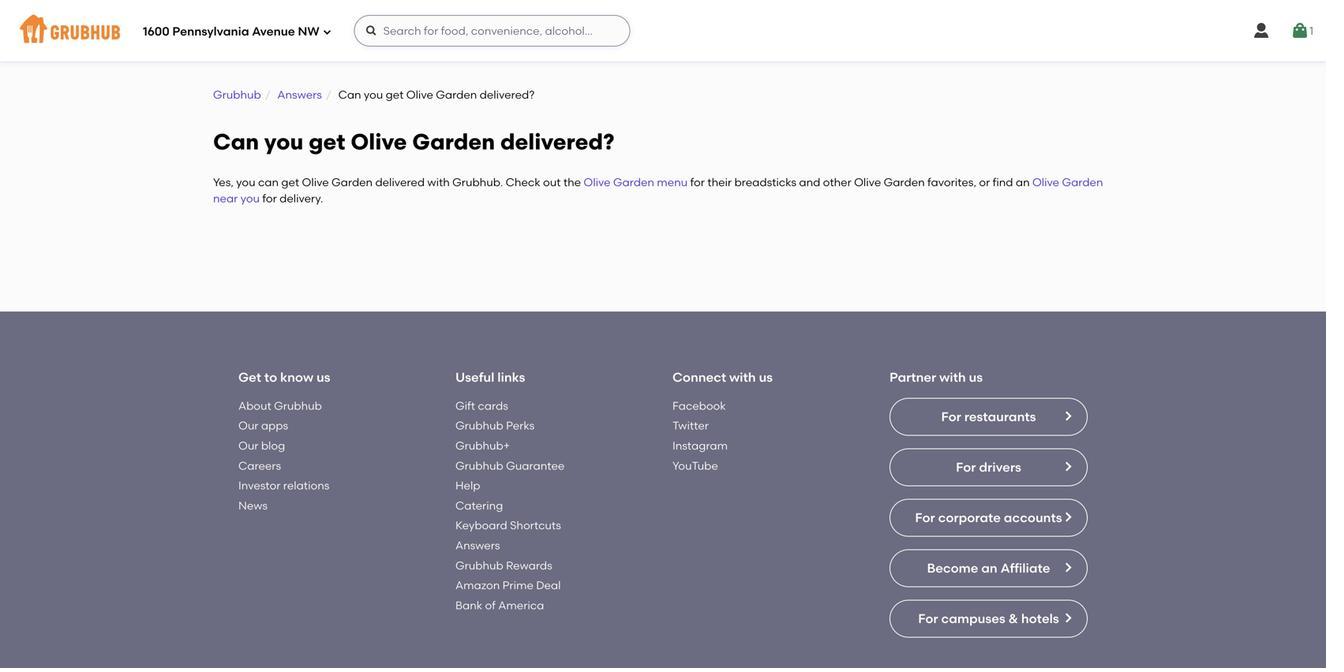 Task type: describe. For each thing, give the bounding box(es) containing it.
min for southern
[[485, 490, 502, 502]]

subscription pass image for subway
[[683, 470, 699, 483]]

delivery for southern
[[481, 504, 516, 516]]

yes,
[[213, 176, 234, 189]]

bub
[[911, 450, 936, 465]]

garden inside olive garden near you
[[1063, 176, 1104, 189]]

subscription pass image for bub and pop's
[[911, 470, 927, 483]]

1 horizontal spatial can
[[338, 88, 361, 101]]

0 vertical spatial delivered?
[[480, 88, 535, 101]]

2 20–35 min $0.49 delivery from the left
[[911, 490, 973, 516]]

olive garden near you link
[[213, 176, 1104, 205]]

grill
[[305, 450, 330, 465]]

olive garden menu link
[[584, 176, 688, 189]]

garden left the menu
[[614, 176, 655, 189]]

0 vertical spatial can you get olive garden delivered?
[[338, 88, 535, 101]]

25–40 min $0.49 delivery
[[227, 490, 288, 516]]

nw
[[298, 25, 320, 39]]

1 vertical spatial near
[[343, 293, 381, 313]]

pop's
[[967, 450, 1001, 465]]

0 vertical spatial mexican
[[249, 450, 302, 465]]

olive inside olive garden near you
[[1033, 176, 1060, 189]]

1 vertical spatial can you get olive garden delivered?
[[213, 129, 615, 155]]

near inside olive garden near you
[[213, 192, 238, 205]]

bar
[[621, 450, 643, 465]]

find
[[993, 176, 1014, 189]]

1600
[[143, 25, 170, 39]]

1 horizontal spatial and
[[939, 450, 964, 465]]

delivered
[[375, 176, 425, 189]]

grubhub link
[[213, 88, 261, 101]]

3 delivery from the left
[[937, 504, 973, 516]]

0 horizontal spatial get
[[281, 176, 299, 189]]

american for subway
[[705, 470, 751, 482]]

1 20–35 from the left
[[455, 490, 483, 502]]

garden up "grubhub."
[[412, 129, 495, 155]]

subway link
[[683, 449, 872, 466]]

you inside olive garden near you
[[241, 192, 260, 205]]

garden down search for food, convenience, alcohol... search box
[[436, 88, 477, 101]]

american for yardbird southern table & bar
[[477, 470, 522, 482]]

delivery.
[[280, 192, 323, 205]]

sol
[[227, 450, 246, 465]]

0 vertical spatial for
[[691, 176, 705, 189]]

2 star icon image from the left
[[1050, 490, 1062, 502]]

can
[[258, 176, 279, 189]]

1 vertical spatial can
[[213, 129, 259, 155]]

0 horizontal spatial for
[[263, 192, 277, 205]]

ratings
[[1063, 507, 1100, 521]]

answers
[[278, 88, 322, 101]]

recommended near you
[[213, 293, 415, 313]]

25–40
[[227, 490, 254, 502]]

their
[[708, 176, 732, 189]]

partner with us
[[890, 631, 983, 647]]

table
[[571, 450, 605, 465]]

1600 pennsylvania avenue nw
[[143, 25, 320, 39]]

recommended
[[213, 293, 339, 313]]

2 20–35 from the left
[[911, 490, 939, 502]]

3 min from the left
[[941, 490, 958, 502]]

yardbird
[[455, 450, 509, 465]]

117
[[1047, 507, 1060, 521]]



Task type: locate. For each thing, give the bounding box(es) containing it.
2 horizontal spatial delivery
[[937, 504, 973, 516]]

1 horizontal spatial delivery
[[481, 504, 516, 516]]

delivered?
[[480, 88, 535, 101], [501, 129, 615, 155]]

bub and pop's
[[911, 450, 1001, 465]]

olive garden near you
[[213, 176, 1104, 205]]

0 vertical spatial and
[[800, 176, 821, 189]]

0 horizontal spatial and
[[800, 176, 821, 189]]

american down yardbird
[[477, 470, 522, 482]]

min inside the 25–40 min $0.49 delivery
[[257, 490, 274, 502]]

sol mexican grill link
[[227, 449, 415, 466]]

min down yardbird
[[485, 490, 502, 502]]

1 $0.49 from the left
[[227, 504, 250, 516]]

delivery down yardbird
[[481, 504, 516, 516]]

3 star icon image from the left
[[1062, 490, 1075, 502]]

1 horizontal spatial american
[[705, 470, 751, 482]]

breakfast
[[934, 470, 977, 482]]

1 horizontal spatial subscription pass image
[[683, 470, 699, 483]]

out
[[543, 176, 561, 189]]

1 horizontal spatial for
[[691, 176, 705, 189]]

can up yes, on the left of page
[[213, 129, 259, 155]]

1 delivery from the left
[[253, 504, 288, 516]]

garden left the favorites,
[[884, 176, 925, 189]]

2 min from the left
[[485, 490, 502, 502]]

2 delivery from the left
[[481, 504, 516, 516]]

avenue
[[252, 25, 295, 39]]

1 subscription pass image from the left
[[227, 470, 243, 483]]

3 subscription pass image from the left
[[911, 470, 927, 483]]

can right answers
[[338, 88, 361, 101]]

1 button
[[1291, 17, 1314, 45]]

0 vertical spatial near
[[213, 192, 238, 205]]

&
[[608, 450, 618, 465]]

delivered? down search for food, convenience, alcohol... search box
[[480, 88, 535, 101]]

favorites,
[[928, 176, 977, 189]]

us
[[969, 631, 983, 647]]

2 horizontal spatial $0.49
[[911, 504, 935, 516]]

$0.49 down breakfast
[[911, 504, 935, 516]]

for
[[691, 176, 705, 189], [263, 192, 277, 205]]

1
[[1310, 24, 1314, 37]]

grubhub.
[[453, 176, 503, 189]]

subscription pass image
[[455, 470, 471, 483]]

min right 25–40
[[257, 490, 274, 502]]

yes, you can get olive garden delivered with grubhub. check out the olive garden menu for their breadsticks and other olive garden favorites, or find an
[[213, 176, 1033, 189]]

check
[[506, 176, 541, 189]]

0 horizontal spatial delivery
[[253, 504, 288, 516]]

0 vertical spatial get
[[386, 88, 404, 101]]

1 vertical spatial and
[[939, 450, 964, 465]]

20–35 down breakfast
[[911, 490, 939, 502]]

1 vertical spatial get
[[309, 129, 346, 155]]

and left other
[[800, 176, 821, 189]]

1 vertical spatial with
[[940, 631, 966, 647]]

1 american from the left
[[477, 470, 522, 482]]

$0.49 down subscription pass image
[[455, 504, 478, 516]]

3 $0.49 from the left
[[911, 504, 935, 516]]

1 horizontal spatial with
[[940, 631, 966, 647]]

1 horizontal spatial $0.49
[[455, 504, 478, 516]]

or
[[980, 176, 991, 189]]

mexican right sol
[[249, 450, 302, 465]]

for left 'their' at top right
[[691, 176, 705, 189]]

1 horizontal spatial 20–35
[[911, 490, 939, 502]]

and up breakfast
[[939, 450, 964, 465]]

bub and pop's link
[[911, 449, 1100, 466]]

20–35
[[455, 490, 483, 502], [911, 490, 939, 502]]

subway
[[683, 450, 733, 465]]

$0.49 down 25–40
[[227, 504, 250, 516]]

mexican down sol mexican grill
[[249, 470, 288, 482]]

and
[[800, 176, 821, 189], [939, 450, 964, 465]]

subscription pass image down sol
[[227, 470, 243, 483]]

117 ratings
[[1047, 507, 1100, 521]]

4 star icon image from the left
[[1075, 490, 1088, 502]]

subscription pass image for sol mexican grill
[[227, 470, 243, 483]]

0 horizontal spatial $0.49
[[227, 504, 250, 516]]

the
[[564, 176, 581, 189]]

sol mexican grill
[[227, 450, 330, 465]]

0 horizontal spatial american
[[477, 470, 522, 482]]

1 horizontal spatial 20–35 min $0.49 delivery
[[911, 490, 973, 516]]

delivery down 25–40
[[253, 504, 288, 516]]

with left us
[[940, 631, 966, 647]]

1 vertical spatial for
[[263, 192, 277, 205]]

star icon image
[[1037, 490, 1050, 502], [1050, 490, 1062, 502], [1062, 490, 1075, 502], [1075, 490, 1088, 502]]

2 american from the left
[[705, 470, 751, 482]]

american
[[477, 470, 522, 482], [705, 470, 751, 482]]

can
[[338, 88, 361, 101], [213, 129, 259, 155]]

main navigation navigation
[[0, 0, 1327, 62]]

partner
[[890, 631, 937, 647]]

menu
[[657, 176, 688, 189]]

Search for food, convenience, alcohol... search field
[[354, 15, 631, 47]]

for delivery.
[[260, 192, 323, 205]]

subscription pass image down bub
[[911, 470, 927, 483]]

1 horizontal spatial min
[[485, 490, 502, 502]]

$0.49 inside the 25–40 min $0.49 delivery
[[227, 504, 250, 516]]

1 vertical spatial mexican
[[249, 470, 288, 482]]

olive
[[407, 88, 433, 101], [351, 129, 407, 155], [302, 176, 329, 189], [584, 176, 611, 189], [855, 176, 882, 189], [1033, 176, 1060, 189]]

can you get olive garden delivered?
[[338, 88, 535, 101], [213, 129, 615, 155]]

2 horizontal spatial min
[[941, 490, 958, 502]]

2 vertical spatial get
[[281, 176, 299, 189]]

1 min from the left
[[257, 490, 274, 502]]

yardbird southern table & bar link
[[455, 449, 644, 466]]

0 horizontal spatial near
[[213, 192, 238, 205]]

$0.49
[[227, 504, 250, 516], [455, 504, 478, 516], [911, 504, 935, 516]]

american down "subway"
[[705, 470, 751, 482]]

1 20–35 min $0.49 delivery from the left
[[455, 490, 516, 516]]

near
[[213, 192, 238, 205], [343, 293, 381, 313]]

for down can
[[263, 192, 277, 205]]

delivery for mexican
[[253, 504, 288, 516]]

yardbird southern table & bar
[[455, 450, 643, 465]]

breadsticks
[[735, 176, 797, 189]]

2 $0.49 from the left
[[455, 504, 478, 516]]

mexican
[[249, 450, 302, 465], [249, 470, 288, 482]]

20–35 min $0.49 delivery
[[455, 490, 516, 516], [911, 490, 973, 516]]

min
[[257, 490, 274, 502], [485, 490, 502, 502], [941, 490, 958, 502]]

$0.49 for yardbird
[[455, 504, 478, 516]]

0 vertical spatial with
[[428, 176, 450, 189]]

0 horizontal spatial subscription pass image
[[227, 470, 243, 483]]

garden left delivered
[[332, 176, 373, 189]]

pennsylvania
[[172, 25, 249, 39]]

1 horizontal spatial get
[[309, 129, 346, 155]]

subscription pass image
[[227, 470, 243, 483], [683, 470, 699, 483], [911, 470, 927, 483]]

svg image
[[1253, 21, 1272, 40], [1291, 21, 1310, 40], [365, 24, 378, 37], [323, 27, 332, 37]]

0 horizontal spatial can
[[213, 129, 259, 155]]

grubhub
[[213, 88, 261, 101]]

0 horizontal spatial with
[[428, 176, 450, 189]]

with right delivered
[[428, 176, 450, 189]]

svg image inside 1 button
[[1291, 21, 1310, 40]]

other
[[823, 176, 852, 189]]

subscription pass image down "subway"
[[683, 470, 699, 483]]

0 horizontal spatial min
[[257, 490, 274, 502]]

garden right an
[[1063, 176, 1104, 189]]

get
[[386, 88, 404, 101], [309, 129, 346, 155], [281, 176, 299, 189]]

southern
[[512, 450, 568, 465]]

2 subscription pass image from the left
[[683, 470, 699, 483]]

2 horizontal spatial subscription pass image
[[911, 470, 927, 483]]

$0.49 for sol
[[227, 504, 250, 516]]

1 vertical spatial delivered?
[[501, 129, 615, 155]]

20–35 min $0.49 delivery down breakfast
[[911, 490, 973, 516]]

delivered? up out
[[501, 129, 615, 155]]

20–35 min $0.49 delivery down subscription pass image
[[455, 490, 516, 516]]

1 star icon image from the left
[[1037, 490, 1050, 502]]

answers link
[[278, 88, 322, 101]]

20–35 down subscription pass image
[[455, 490, 483, 502]]

garden
[[436, 88, 477, 101], [412, 129, 495, 155], [332, 176, 373, 189], [614, 176, 655, 189], [884, 176, 925, 189], [1063, 176, 1104, 189]]

delivery inside the 25–40 min $0.49 delivery
[[253, 504, 288, 516]]

min down breakfast
[[941, 490, 958, 502]]

delivery
[[253, 504, 288, 516], [481, 504, 516, 516], [937, 504, 973, 516]]

0 vertical spatial can
[[338, 88, 361, 101]]

you
[[364, 88, 383, 101], [264, 129, 304, 155], [236, 176, 256, 189], [241, 192, 260, 205], [385, 293, 415, 313]]

delivery down breakfast
[[937, 504, 973, 516]]

1 horizontal spatial near
[[343, 293, 381, 313]]

min for mexican
[[257, 490, 274, 502]]

an
[[1016, 176, 1030, 189]]

2 horizontal spatial get
[[386, 88, 404, 101]]

0 horizontal spatial 20–35
[[455, 490, 483, 502]]

with
[[428, 176, 450, 189], [940, 631, 966, 647]]

0 horizontal spatial 20–35 min $0.49 delivery
[[455, 490, 516, 516]]



Task type: vqa. For each thing, say whether or not it's contained in the screenshot.
good food
no



